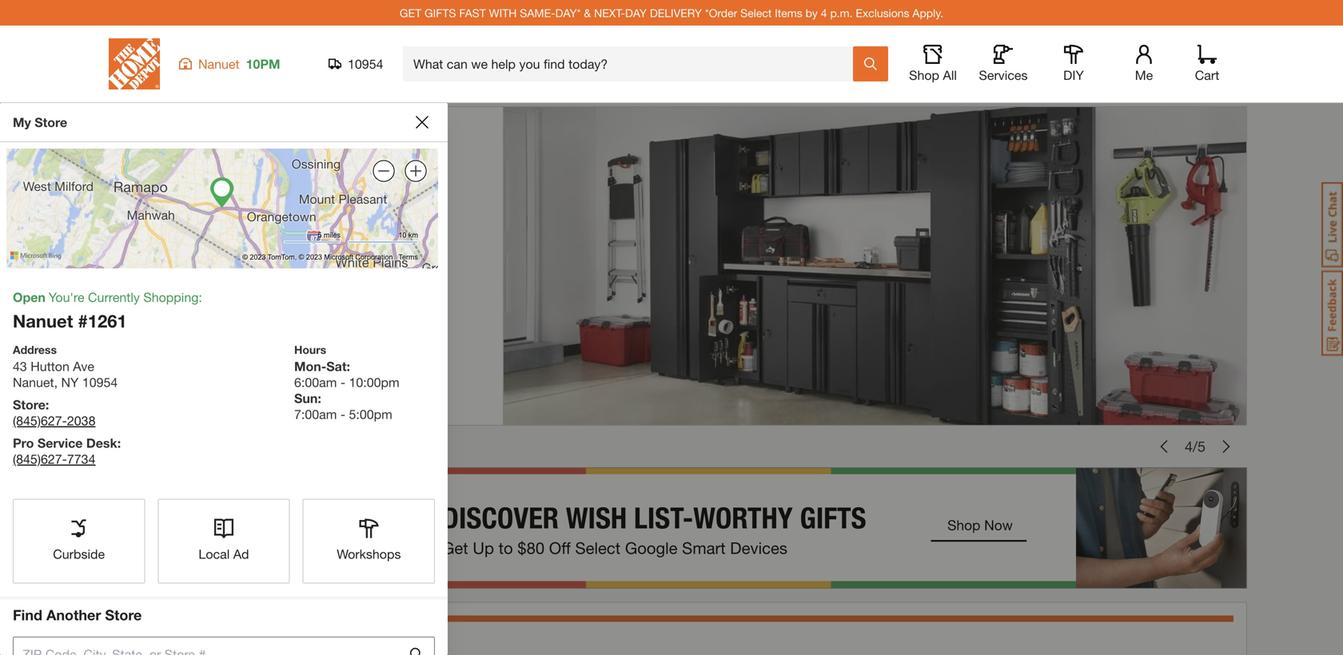 Task type: describe. For each thing, give the bounding box(es) containing it.
10:00pm
[[349, 375, 399, 390]]

cart link
[[1190, 45, 1225, 83]]

items
[[775, 6, 802, 19]]

services
[[979, 68, 1028, 83]]

(845)627-7734 link
[[13, 452, 96, 467]]

get
[[400, 6, 421, 19]]

7734
[[67, 452, 96, 467]]

cart
[[1195, 68, 1219, 83]]

mon-
[[294, 359, 326, 374]]

store inside address 43 hutton ave nanuet , ny 10954 store : (845)627-2038 pro service desk : (845)627-7734
[[13, 397, 46, 413]]

my
[[13, 115, 31, 130]]

1 vertical spatial :
[[117, 436, 121, 451]]

workshops
[[337, 547, 401, 562]]

What can we help you find today? search field
[[413, 47, 852, 81]]

pro
[[13, 436, 34, 451]]

another
[[46, 607, 101, 624]]

delivery
[[650, 6, 702, 19]]

my store
[[13, 115, 67, 130]]

1 horizontal spatial 4
[[1185, 438, 1193, 455]]

6:00am
[[294, 375, 337, 390]]

previous slide image
[[1158, 441, 1170, 453]]

shop all button
[[907, 45, 959, 83]]

0 vertical spatial nanuet
[[198, 56, 240, 72]]

terms link
[[399, 252, 418, 263]]

day*
[[555, 6, 581, 19]]

sat:
[[326, 359, 350, 374]]

drawer close image
[[416, 116, 429, 129]]

same-
[[520, 6, 555, 19]]

apply.
[[913, 6, 943, 19]]

hours
[[294, 343, 326, 357]]

/
[[1193, 438, 1198, 455]]

with
[[489, 6, 517, 19]]

all
[[943, 68, 957, 83]]

address
[[13, 343, 57, 357]]

find
[[13, 607, 42, 624]]

me button
[[1118, 45, 1170, 83]]

gifts
[[425, 6, 456, 19]]

nanuet for 1261
[[13, 311, 73, 332]]

*order
[[705, 6, 737, 19]]

curbside button
[[14, 500, 144, 583]]

local ad button
[[159, 500, 289, 583]]

0 vertical spatial store
[[35, 115, 67, 130]]

open
[[13, 290, 45, 305]]

10pm
[[246, 56, 280, 72]]

workshops button
[[304, 500, 434, 583]]

terms
[[399, 253, 418, 261]]

open you're currently shopping: nanuet # 1261
[[13, 290, 202, 332]]

10954 inside address 43 hutton ave nanuet , ny 10954 store : (845)627-2038 pro service desk : (845)627-7734
[[82, 375, 118, 390]]

ZIP Code, City, State, or Store # text field
[[13, 637, 407, 656]]

1 - from the top
[[340, 375, 345, 390]]

2038
[[67, 413, 96, 429]]

,
[[54, 375, 58, 390]]

shop
[[909, 68, 939, 83]]

sun:
[[294, 391, 321, 406]]



Task type: vqa. For each thing, say whether or not it's contained in the screenshot.
hdprotectionplan.com link for * Visit
no



Task type: locate. For each thing, give the bounding box(es) containing it.
nanuet
[[198, 56, 240, 72], [13, 311, 73, 332], [13, 375, 54, 390]]

you're
[[49, 290, 84, 305]]

shopping:
[[143, 290, 202, 305]]

10954 inside button
[[348, 56, 383, 72]]

nanuet inside address 43 hutton ave nanuet , ny 10954 store : (845)627-2038 pro service desk : (845)627-7734
[[13, 375, 54, 390]]

store up (845)627-2038 link
[[13, 397, 46, 413]]

2 vertical spatial nanuet
[[13, 375, 54, 390]]

1 vertical spatial (845)627-
[[13, 452, 67, 467]]

store right another
[[105, 607, 142, 624]]

hutton
[[31, 359, 69, 374]]

desk
[[86, 436, 117, 451]]

4
[[821, 6, 827, 19], [1185, 438, 1193, 455]]

2 - from the top
[[340, 407, 345, 422]]

the home depot logo image
[[109, 38, 160, 90]]

1 horizontal spatial 10954
[[348, 56, 383, 72]]

2 (845)627- from the top
[[13, 452, 67, 467]]

p.m.
[[830, 6, 853, 19]]

(845)627- down pro
[[13, 452, 67, 467]]

nanuet for ny
[[13, 375, 54, 390]]

hours mon-sat: 6:00am - 10:00pm sun: 7:00am - 5:00pm
[[294, 343, 399, 422]]

local ad
[[199, 547, 249, 562]]

select
[[740, 6, 772, 19]]

10954 button
[[329, 56, 384, 72]]

diy
[[1063, 68, 1084, 83]]

nanuet 10pm
[[198, 56, 280, 72]]

nanuet left 10pm
[[198, 56, 240, 72]]

1 horizontal spatial :
[[117, 436, 121, 451]]

5
[[1198, 438, 1206, 455]]

0 vertical spatial 4
[[821, 6, 827, 19]]

ny
[[61, 375, 79, 390]]

img for store more. save more. up to 25% off select storage & organization image
[[96, 106, 1247, 426]]

0 horizontal spatial 4
[[821, 6, 827, 19]]

0 vertical spatial (845)627-
[[13, 413, 67, 429]]

exclusions
[[856, 6, 909, 19]]

service
[[37, 436, 83, 451]]

#
[[78, 311, 88, 332]]

find another store
[[13, 607, 142, 624]]

: right service
[[117, 436, 121, 451]]

nanuet down the 43
[[13, 375, 54, 390]]

4 left 5
[[1185, 438, 1193, 455]]

fast
[[459, 6, 486, 19]]

0 vertical spatial 10954
[[348, 56, 383, 72]]

1 vertical spatial 4
[[1185, 438, 1193, 455]]

next-
[[594, 6, 625, 19]]

- right 7:00am
[[340, 407, 345, 422]]

: up (845)627-2038 link
[[46, 397, 49, 413]]

10954
[[348, 56, 383, 72], [82, 375, 118, 390]]

43
[[13, 359, 27, 374]]

diy button
[[1048, 45, 1099, 83]]

0 vertical spatial :
[[46, 397, 49, 413]]

5:00pm
[[349, 407, 392, 422]]

get gifts fast with same-day* & next-day delivery *order select items by 4 p.m. exclusions apply.
[[400, 6, 943, 19]]

(845)627- up pro
[[13, 413, 67, 429]]

7:00am
[[294, 407, 337, 422]]

curbside
[[53, 547, 105, 562]]

(845)627-
[[13, 413, 67, 429], [13, 452, 67, 467]]

0 horizontal spatial :
[[46, 397, 49, 413]]

day
[[625, 6, 647, 19]]

ave
[[73, 359, 94, 374]]

local
[[199, 547, 230, 562]]

shop all
[[909, 68, 957, 83]]

4 right by
[[821, 6, 827, 19]]

(845)627-2038 link
[[13, 413, 96, 429]]

microsoft bing image
[[10, 244, 66, 267]]

next slide image
[[1220, 441, 1233, 453]]

-
[[340, 375, 345, 390], [340, 407, 345, 422]]

1 vertical spatial nanuet
[[13, 311, 73, 332]]

&
[[584, 6, 591, 19]]

currently
[[88, 290, 140, 305]]

feedback link image
[[1322, 270, 1343, 357]]

0 vertical spatial -
[[340, 375, 345, 390]]

4 / 5
[[1185, 438, 1206, 455]]

1 vertical spatial 10954
[[82, 375, 118, 390]]

1 vertical spatial store
[[13, 397, 46, 413]]

by
[[806, 6, 818, 19]]

1 (845)627- from the top
[[13, 413, 67, 429]]

store
[[35, 115, 67, 130], [13, 397, 46, 413], [105, 607, 142, 624]]

nanuet down open
[[13, 311, 73, 332]]

2 vertical spatial store
[[105, 607, 142, 624]]

:
[[46, 397, 49, 413], [117, 436, 121, 451]]

me
[[1135, 68, 1153, 83]]

nanuet inside open you're currently shopping: nanuet # 1261
[[13, 311, 73, 332]]

1 vertical spatial -
[[340, 407, 345, 422]]

0 horizontal spatial 10954
[[82, 375, 118, 390]]

address 43 hutton ave nanuet , ny 10954 store : (845)627-2038 pro service desk : (845)627-7734
[[13, 343, 124, 467]]

ad
[[233, 547, 249, 562]]

- down the sat:
[[340, 375, 345, 390]]

1261
[[88, 311, 127, 332]]

store right my
[[35, 115, 67, 130]]

services button
[[978, 45, 1029, 83]]



